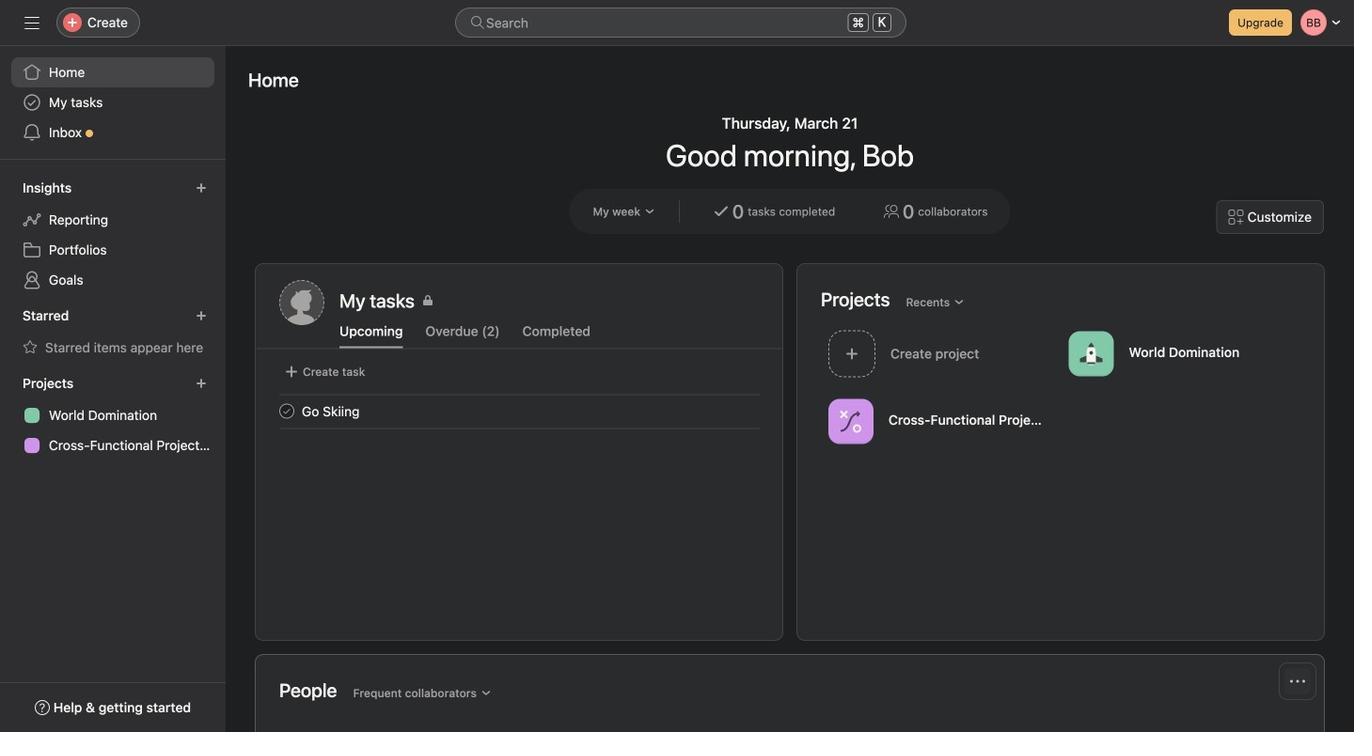 Task type: describe. For each thing, give the bounding box(es) containing it.
line_and_symbols image
[[840, 411, 863, 433]]

global element
[[0, 46, 226, 159]]

rocket image
[[1080, 343, 1103, 365]]

projects element
[[0, 367, 226, 465]]

add items to starred image
[[196, 310, 207, 322]]



Task type: vqa. For each thing, say whether or not it's contained in the screenshot.
'Projects' "element"
yes



Task type: locate. For each thing, give the bounding box(es) containing it.
new insights image
[[196, 182, 207, 194]]

None field
[[455, 8, 907, 38]]

insights element
[[0, 171, 226, 299]]

Mark complete checkbox
[[276, 400, 298, 423]]

starred element
[[0, 299, 226, 367]]

add profile photo image
[[279, 280, 325, 325]]

mark complete image
[[276, 400, 298, 423]]

list item
[[257, 395, 783, 428]]

Search tasks, projects, and more text field
[[455, 8, 907, 38]]

hide sidebar image
[[24, 15, 40, 30]]

new project or portfolio image
[[196, 378, 207, 389]]



